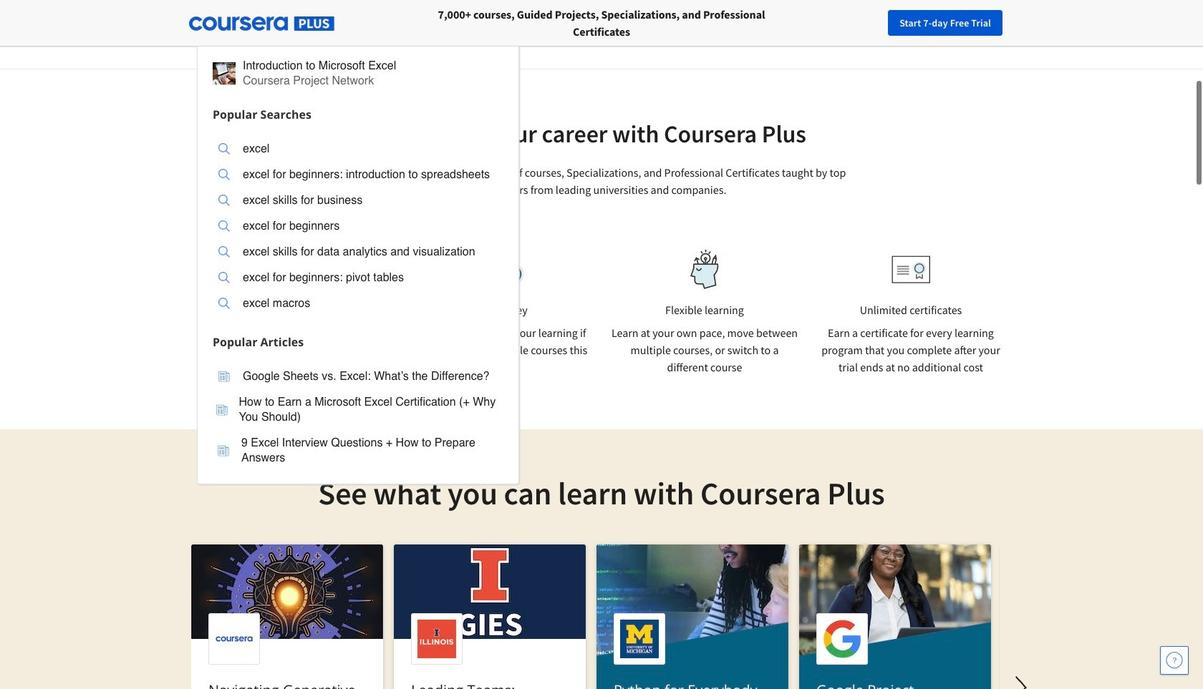 Task type: describe. For each thing, give the bounding box(es) containing it.
save money image
[[473, 253, 524, 287]]

johns hopkins university image
[[871, 7, 1007, 34]]

help center image
[[1166, 653, 1183, 670]]

2 list box from the top
[[198, 355, 519, 484]]

university of michigan image
[[590, 1, 628, 40]]

next slide image
[[1004, 671, 1039, 690]]

coursera plus image
[[189, 17, 335, 31]]



Task type: vqa. For each thing, say whether or not it's contained in the screenshot.
'find'
no



Task type: locate. For each thing, give the bounding box(es) containing it.
suggestion image image
[[213, 62, 236, 85], [218, 143, 230, 155], [218, 169, 230, 181], [218, 195, 230, 206], [218, 221, 230, 232], [218, 246, 230, 258], [218, 272, 230, 284], [218, 298, 230, 309], [218, 371, 230, 383], [216, 404, 228, 416], [218, 445, 229, 457]]

autocomplete results list box
[[197, 43, 519, 485]]

1 list box from the top
[[198, 127, 519, 329]]

1 vertical spatial list box
[[198, 355, 519, 484]]

What do you want to learn? text field
[[197, 9, 512, 38]]

0 vertical spatial list box
[[198, 127, 519, 329]]

unlimited certificates image
[[892, 255, 931, 284]]

university of illinois at urbana-champaign image
[[196, 9, 308, 32]]

sas image
[[674, 9, 728, 32]]

list box
[[198, 127, 519, 329], [198, 355, 519, 484]]

google image
[[467, 7, 544, 34]]

flexible learning image
[[680, 250, 730, 289]]

None search field
[[197, 9, 541, 485]]

learn anything image
[[273, 250, 312, 289]]



